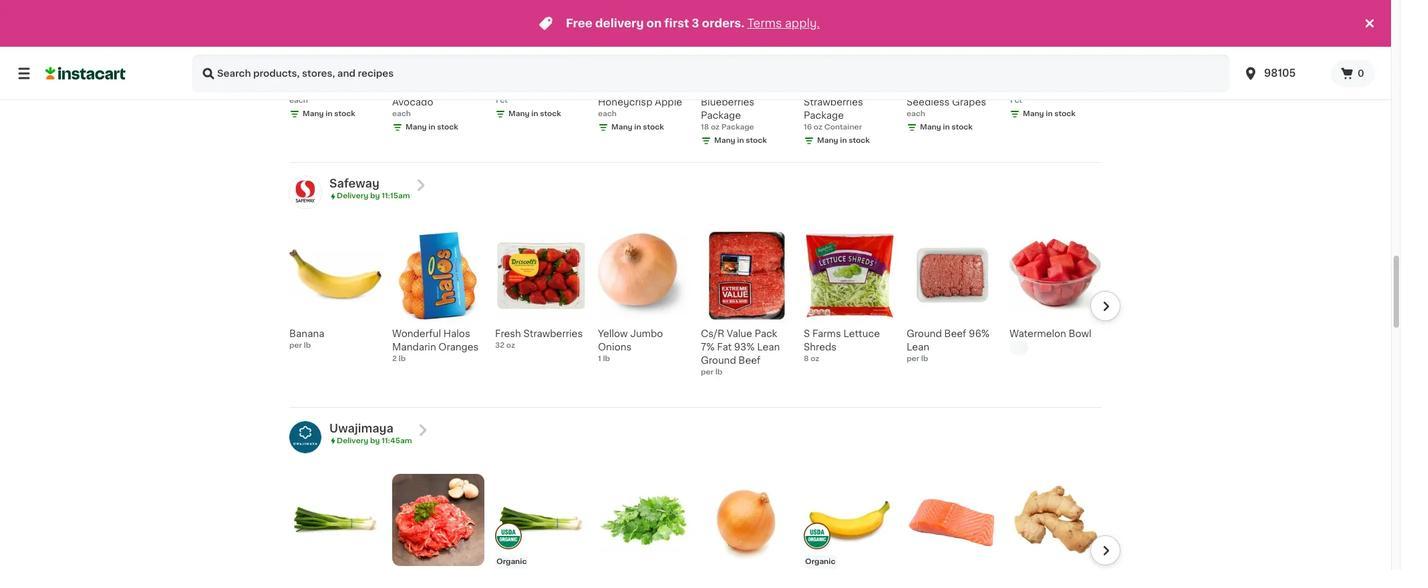 Task type: vqa. For each thing, say whether or not it's contained in the screenshot.


Task type: locate. For each thing, give the bounding box(es) containing it.
beef left 96%
[[945, 329, 967, 339]]

lean inside cs/r value pack 7% fat 93% lean ground beef per lb
[[757, 343, 780, 352]]

strawberries inside fresh strawberries 32 oz
[[524, 329, 583, 339]]

many in stock
[[303, 110, 356, 118], [509, 110, 561, 118], [1023, 110, 1076, 118], [406, 124, 458, 131], [612, 124, 664, 131], [920, 124, 973, 131], [715, 137, 767, 144], [817, 137, 870, 144]]

ct inside the organic cucumber 1 ct
[[1015, 97, 1023, 104]]

1 horizontal spatial per
[[701, 369, 714, 376]]

0 horizontal spatial per
[[289, 342, 302, 349]]

0 vertical spatial per
[[289, 342, 302, 349]]

in down organic honeycrisp apple each
[[635, 124, 641, 131]]

ct inside organic lemon 1 ct
[[500, 97, 508, 104]]

0 vertical spatial delivery
[[337, 193, 368, 200]]

by for uwajimaya
[[370, 438, 380, 445]]

organic
[[291, 69, 321, 76], [394, 69, 424, 76], [289, 84, 327, 94], [392, 84, 430, 94], [495, 84, 533, 94], [598, 84, 636, 94], [701, 84, 739, 94], [804, 84, 841, 94], [907, 84, 944, 94], [1010, 84, 1047, 94], [497, 559, 527, 566], [805, 559, 836, 566]]

many in stock for honeycrisp
[[612, 124, 664, 131]]

stock down apple
[[643, 124, 664, 131]]

yellow jumbo onions 1 lb
[[598, 329, 663, 363]]

shreds
[[804, 343, 837, 352]]

0
[[1358, 69, 1365, 78]]

2 lean from the left
[[907, 343, 930, 352]]

organic inside the organic cucumber 1 ct
[[1010, 84, 1047, 94]]

1 horizontal spatial strawberries
[[804, 98, 863, 107]]

in down organic hass avocado each
[[429, 124, 436, 131]]

1 horizontal spatial lean
[[907, 343, 930, 352]]

organic lemon 1 ct
[[495, 84, 567, 104]]

1 by from the top
[[370, 193, 380, 200]]

honeycrisp
[[598, 98, 653, 107]]

0 horizontal spatial organic link
[[495, 475, 588, 571]]

beef
[[945, 329, 967, 339], [739, 356, 761, 365]]

stock down grapes
[[952, 124, 973, 131]]

many in stock down the organic cucumber 1 ct
[[1023, 110, 1076, 118]]

ct
[[500, 97, 508, 104], [1015, 97, 1023, 104]]

avocado
[[392, 98, 433, 107]]

in down the organic cucumber 1 ct
[[1046, 110, 1053, 118]]

lb
[[304, 342, 311, 349], [399, 355, 406, 363], [603, 355, 610, 363], [922, 355, 929, 363], [716, 369, 723, 376]]

orders.
[[702, 18, 745, 29]]

1 for organic lemon
[[495, 97, 498, 104]]

many for organic hass avocado
[[406, 124, 427, 131]]

blueberries
[[701, 98, 755, 107]]

1 organic link from the left
[[495, 475, 588, 571]]

ground down fat
[[701, 356, 736, 365]]

many in stock down organic red seedless grapes each
[[920, 124, 973, 131]]

strawberries
[[804, 98, 863, 107], [524, 329, 583, 339]]

7%
[[701, 343, 715, 352]]

organic bananas each
[[289, 84, 370, 104]]

0 horizontal spatial 1
[[495, 97, 498, 104]]

2 ct from the left
[[1015, 97, 1023, 104]]

oz inside fresh strawberries 32 oz
[[507, 342, 515, 349]]

2 vertical spatial item carousel region
[[289, 469, 1121, 571]]

in down organic blueberries package 18 oz package
[[738, 137, 744, 144]]

seedless
[[907, 98, 950, 107]]

by down uwajimaya on the left bottom of page
[[370, 438, 380, 445]]

per
[[289, 342, 302, 349], [907, 355, 920, 363], [701, 369, 714, 376]]

1 vertical spatial strawberries
[[524, 329, 583, 339]]

stock down lemon on the top left
[[540, 110, 561, 118]]

red
[[947, 84, 966, 94]]

ground
[[907, 329, 942, 339], [701, 356, 736, 365]]

package inside 'organic strawberries package 16 oz container'
[[804, 111, 844, 120]]

many in stock down organic honeycrisp apple each
[[612, 124, 664, 131]]

many in stock for cucumber
[[1023, 110, 1076, 118]]

0 horizontal spatial ct
[[500, 97, 508, 104]]

each
[[289, 97, 308, 104], [392, 110, 411, 118], [598, 110, 617, 118], [907, 110, 926, 118]]

organic inside organic blueberries package 18 oz package
[[701, 84, 739, 94]]

1 lean from the left
[[757, 343, 780, 352]]

0 button
[[1332, 60, 1376, 87]]

0 vertical spatial by
[[370, 193, 380, 200]]

in for bananas
[[326, 110, 333, 118]]

1 horizontal spatial ct
[[1015, 97, 1023, 104]]

stock for organic blueberries package
[[746, 137, 767, 144]]

2 vertical spatial per
[[701, 369, 714, 376]]

first
[[665, 18, 689, 29]]

many down the organic cucumber 1 ct
[[1023, 110, 1045, 118]]

many down organic lemon 1 ct on the top of the page
[[509, 110, 530, 118]]

in for strawberries
[[840, 137, 847, 144]]

ground left 96%
[[907, 329, 942, 339]]

package
[[701, 111, 741, 120], [804, 111, 844, 120], [722, 124, 754, 131]]

1 vertical spatial beef
[[739, 356, 761, 365]]

many in stock down organic lemon 1 ct on the top of the page
[[509, 110, 561, 118]]

lean inside ground beef 96% lean per lb
[[907, 343, 930, 352]]

s
[[804, 329, 810, 339]]

oz right 18 at the right
[[711, 124, 720, 131]]

None search field
[[193, 55, 1230, 92]]

item carousel region
[[289, 0, 1121, 157], [271, 224, 1121, 402], [289, 469, 1121, 571]]

halos
[[444, 329, 470, 339]]

2 98105 button from the left
[[1243, 55, 1324, 92]]

in down organic lemon 1 ct on the top of the page
[[532, 110, 538, 118]]

many in stock for bananas
[[303, 110, 356, 118]]

many in stock down organic bananas each
[[303, 110, 356, 118]]

0 vertical spatial item carousel region
[[289, 0, 1121, 157]]

1 horizontal spatial ground
[[907, 329, 942, 339]]

many in stock for red
[[920, 124, 973, 131]]

2 by from the top
[[370, 438, 380, 445]]

oz inside organic blueberries package 18 oz package
[[711, 124, 720, 131]]

banana
[[289, 329, 325, 339]]

delivery down uwajimaya on the left bottom of page
[[337, 438, 368, 445]]

s farms lettuce shreds 8 oz
[[804, 329, 880, 363]]

by
[[370, 193, 380, 200], [370, 438, 380, 445]]

bananas
[[329, 84, 370, 94]]

2 horizontal spatial 1
[[1010, 97, 1013, 104]]

2 horizontal spatial per
[[907, 355, 920, 363]]

banana per lb
[[289, 329, 325, 349]]

per inside ground beef 96% lean per lb
[[907, 355, 920, 363]]

1 vertical spatial delivery
[[337, 438, 368, 445]]

stock down container in the top right of the page
[[849, 137, 870, 144]]

1 ct from the left
[[500, 97, 508, 104]]

1 vertical spatial ground
[[701, 356, 736, 365]]

in for red
[[943, 124, 950, 131]]

safeway
[[330, 179, 380, 189]]

1 horizontal spatial organic link
[[804, 475, 896, 571]]

strawberries right fresh
[[524, 329, 583, 339]]

each inside organic honeycrisp apple each
[[598, 110, 617, 118]]

stock down the organic cucumber 1 ct
[[1055, 110, 1076, 118]]

many down honeycrisp
[[612, 124, 633, 131]]

safeway image
[[289, 177, 322, 209]]

many in stock down container in the top right of the page
[[817, 137, 870, 144]]

0 vertical spatial strawberries
[[804, 98, 863, 107]]

ground beef 96% lean per lb
[[907, 329, 990, 363]]

many in stock down organic blueberries package 18 oz package
[[715, 137, 767, 144]]

organic inside organic hass avocado each
[[392, 84, 430, 94]]

mandarin
[[392, 343, 436, 352]]

cs/r
[[701, 329, 725, 339]]

oz
[[711, 124, 720, 131], [814, 124, 823, 131], [507, 342, 515, 349], [811, 355, 820, 363]]

in
[[326, 110, 333, 118], [532, 110, 538, 118], [1046, 110, 1053, 118], [429, 124, 436, 131], [635, 124, 641, 131], [943, 124, 950, 131], [738, 137, 744, 144], [840, 137, 847, 144]]

many down organic blueberries package 18 oz package
[[715, 137, 736, 144]]

oz inside s farms lettuce shreds 8 oz
[[811, 355, 820, 363]]

strawberries up container in the top right of the page
[[804, 98, 863, 107]]

in down organic bananas each
[[326, 110, 333, 118]]

item carousel region containing banana
[[271, 224, 1121, 402]]

organic link
[[495, 475, 588, 571], [804, 475, 896, 571]]

in down organic red seedless grapes each
[[943, 124, 950, 131]]

98105 button
[[1235, 55, 1332, 92], [1243, 55, 1324, 92]]

by left '11:15am'
[[370, 193, 380, 200]]

each inside organic hass avocado each
[[392, 110, 411, 118]]

1 delivery from the top
[[337, 193, 368, 200]]

stock down organic bananas each
[[334, 110, 356, 118]]

delivery down the safeway
[[337, 193, 368, 200]]

1
[[495, 97, 498, 104], [1010, 97, 1013, 104], [598, 355, 601, 363]]

many
[[303, 110, 324, 118], [509, 110, 530, 118], [1023, 110, 1045, 118], [406, 124, 427, 131], [612, 124, 633, 131], [920, 124, 942, 131], [715, 137, 736, 144], [817, 137, 839, 144]]

stock for organic lemon
[[540, 110, 561, 118]]

organic inside organic honeycrisp apple each
[[598, 84, 636, 94]]

0 horizontal spatial lean
[[757, 343, 780, 352]]

0 vertical spatial beef
[[945, 329, 967, 339]]

ct for organic lemon
[[500, 97, 508, 104]]

many in stock down organic hass avocado each
[[406, 124, 458, 131]]

2
[[392, 355, 397, 363]]

1 inside organic lemon 1 ct
[[495, 97, 498, 104]]

package for organic strawberries package
[[804, 111, 844, 120]]

0 vertical spatial ground
[[907, 329, 942, 339]]

organic strawberries package 16 oz container
[[804, 84, 863, 131]]

cs/r value pack 7% fat 93% lean ground beef per lb
[[701, 329, 780, 376]]

oz right 8
[[811, 355, 820, 363]]

stock for organic hass avocado
[[437, 124, 458, 131]]

1 horizontal spatial beef
[[945, 329, 967, 339]]

11:15am
[[382, 193, 410, 200]]

in down container in the top right of the page
[[840, 137, 847, 144]]

oz right 16
[[814, 124, 823, 131]]

0 horizontal spatial beef
[[739, 356, 761, 365]]

value
[[727, 329, 753, 339]]

0 horizontal spatial ground
[[701, 356, 736, 365]]

1 vertical spatial per
[[907, 355, 920, 363]]

item carousel region containing organic
[[289, 469, 1121, 571]]

cucumber
[[1050, 84, 1099, 94]]

delivery
[[595, 18, 644, 29]]

terms
[[748, 18, 782, 29]]

1 vertical spatial by
[[370, 438, 380, 445]]

0 horizontal spatial strawberries
[[524, 329, 583, 339]]

many down organic bananas each
[[303, 110, 324, 118]]

2 delivery from the top
[[337, 438, 368, 445]]

many down "seedless"
[[920, 124, 942, 131]]

item carousel region for safeway
[[271, 224, 1121, 402]]

delivery
[[337, 193, 368, 200], [337, 438, 368, 445]]

stock for organic bananas
[[334, 110, 356, 118]]

1 horizontal spatial 1
[[598, 355, 601, 363]]

beef inside ground beef 96% lean per lb
[[945, 329, 967, 339]]

oz right 32
[[507, 342, 515, 349]]

1 vertical spatial item carousel region
[[271, 224, 1121, 402]]

ground inside cs/r value pack 7% fat 93% lean ground beef per lb
[[701, 356, 736, 365]]

1 inside the organic cucumber 1 ct
[[1010, 97, 1013, 104]]

in for honeycrisp
[[635, 124, 641, 131]]

many for organic cucumber
[[1023, 110, 1045, 118]]

many down avocado
[[406, 124, 427, 131]]

organic inside organic lemon 1 ct
[[495, 84, 533, 94]]

stock down organic blueberries package 18 oz package
[[746, 137, 767, 144]]

in for blueberries
[[738, 137, 744, 144]]

1 98105 button from the left
[[1235, 55, 1332, 92]]

delivery by 11:15am
[[337, 193, 410, 200]]

96%
[[969, 329, 990, 339]]

in for lemon
[[532, 110, 538, 118]]

lean
[[757, 343, 780, 352], [907, 343, 930, 352]]

stock down organic hass avocado each
[[437, 124, 458, 131]]

many down container in the top right of the page
[[817, 137, 839, 144]]

stock
[[334, 110, 356, 118], [540, 110, 561, 118], [1055, 110, 1076, 118], [437, 124, 458, 131], [643, 124, 664, 131], [952, 124, 973, 131], [746, 137, 767, 144], [849, 137, 870, 144]]

beef down 93%
[[739, 356, 761, 365]]

beef inside cs/r value pack 7% fat 93% lean ground beef per lb
[[739, 356, 761, 365]]



Task type: describe. For each thing, give the bounding box(es) containing it.
package for organic blueberries package
[[701, 111, 741, 120]]

delivery for safeway
[[337, 193, 368, 200]]

organic red seedless grapes each
[[907, 84, 987, 118]]

93%
[[734, 343, 755, 352]]

lb inside ground beef 96% lean per lb
[[922, 355, 929, 363]]

organic inside organic red seedless grapes each
[[907, 84, 944, 94]]

1 inside the "yellow jumbo onions 1 lb"
[[598, 355, 601, 363]]

oz inside 'organic strawberries package 16 oz container'
[[814, 124, 823, 131]]

many in stock for blueberries
[[715, 137, 767, 144]]

per inside cs/r value pack 7% fat 93% lean ground beef per lb
[[701, 369, 714, 376]]

each inside organic bananas each
[[289, 97, 308, 104]]

8
[[804, 355, 809, 363]]

many for organic lemon
[[509, 110, 530, 118]]

watermelon bowl link
[[1010, 230, 1102, 355]]

in for hass
[[429, 124, 436, 131]]

stock for organic strawberries package
[[849, 137, 870, 144]]

uwajimaya image
[[289, 421, 322, 454]]

per inside banana per lb
[[289, 342, 302, 349]]

strawberries for fresh
[[524, 329, 583, 339]]

watermelon
[[1010, 329, 1067, 339]]

apple
[[655, 98, 683, 107]]

ct for organic cucumber
[[1015, 97, 1023, 104]]

container
[[825, 124, 862, 131]]

many for organic honeycrisp apple
[[612, 124, 633, 131]]

18
[[701, 124, 709, 131]]

oranges
[[439, 343, 479, 352]]

many in stock for strawberries
[[817, 137, 870, 144]]

many for organic bananas
[[303, 110, 324, 118]]

11:45am
[[382, 438, 412, 445]]

1 for organic cucumber
[[1010, 97, 1013, 104]]

pack
[[755, 329, 778, 339]]

many in stock for lemon
[[509, 110, 561, 118]]

delivery by 11:45am
[[337, 438, 412, 445]]

instacart logo image
[[45, 66, 126, 82]]

Search field
[[193, 55, 1230, 92]]

wonderful halos mandarin oranges 2 lb
[[392, 329, 479, 363]]

yellow
[[598, 329, 628, 339]]

hass
[[432, 84, 456, 94]]

many in stock for hass
[[406, 124, 458, 131]]

item carousel region for uwajimaya
[[289, 469, 1121, 571]]

lemon
[[535, 84, 567, 94]]

32
[[495, 342, 505, 349]]

fresh strawberries 32 oz
[[495, 329, 583, 349]]

many for organic strawberries package
[[817, 137, 839, 144]]

many for organic blueberries package
[[715, 137, 736, 144]]

organic inside organic bananas each
[[289, 84, 327, 94]]

strawberries for organic
[[804, 98, 863, 107]]

free delivery on first 3 orders. terms apply.
[[566, 18, 820, 29]]

apply.
[[785, 18, 820, 29]]

lb inside the "yellow jumbo onions 1 lb"
[[603, 355, 610, 363]]

fresh
[[495, 329, 521, 339]]

farms
[[813, 329, 841, 339]]

ground inside ground beef 96% lean per lb
[[907, 329, 942, 339]]

watermelon bowl
[[1010, 329, 1092, 339]]

wonderful
[[392, 329, 441, 339]]

stock for organic red seedless grapes
[[952, 124, 973, 131]]

in for cucumber
[[1046, 110, 1053, 118]]

organic cucumber 1 ct
[[1010, 84, 1099, 104]]

98105
[[1265, 68, 1296, 78]]

stock for organic honeycrisp apple
[[643, 124, 664, 131]]

each inside organic red seedless grapes each
[[907, 110, 926, 118]]

lb inside wonderful halos mandarin oranges 2 lb
[[399, 355, 406, 363]]

lb inside cs/r value pack 7% fat 93% lean ground beef per lb
[[716, 369, 723, 376]]

item badge image
[[495, 523, 522, 550]]

on
[[647, 18, 662, 29]]

item badge image
[[804, 523, 831, 550]]

fat
[[717, 343, 732, 352]]

delivery for uwajimaya
[[337, 438, 368, 445]]

stock for organic cucumber
[[1055, 110, 1076, 118]]

2 organic link from the left
[[804, 475, 896, 571]]

bowl
[[1069, 329, 1092, 339]]

lettuce
[[844, 329, 880, 339]]

uwajimaya
[[330, 423, 394, 434]]

onions
[[598, 343, 632, 352]]

by for safeway
[[370, 193, 380, 200]]

jumbo
[[630, 329, 663, 339]]

grapes
[[953, 98, 987, 107]]

organic inside 'organic strawberries package 16 oz container'
[[804, 84, 841, 94]]

free
[[566, 18, 593, 29]]

limited time offer region
[[0, 0, 1362, 47]]

organic honeycrisp apple each
[[598, 84, 683, 118]]

terms apply. link
[[748, 18, 820, 29]]

item carousel region containing organic bananas
[[289, 0, 1121, 157]]

organic blueberries package 18 oz package
[[701, 84, 755, 131]]

organic hass avocado each
[[392, 84, 456, 118]]

3
[[692, 18, 700, 29]]

16
[[804, 124, 812, 131]]

lb inside banana per lb
[[304, 342, 311, 349]]

many for organic red seedless grapes
[[920, 124, 942, 131]]



